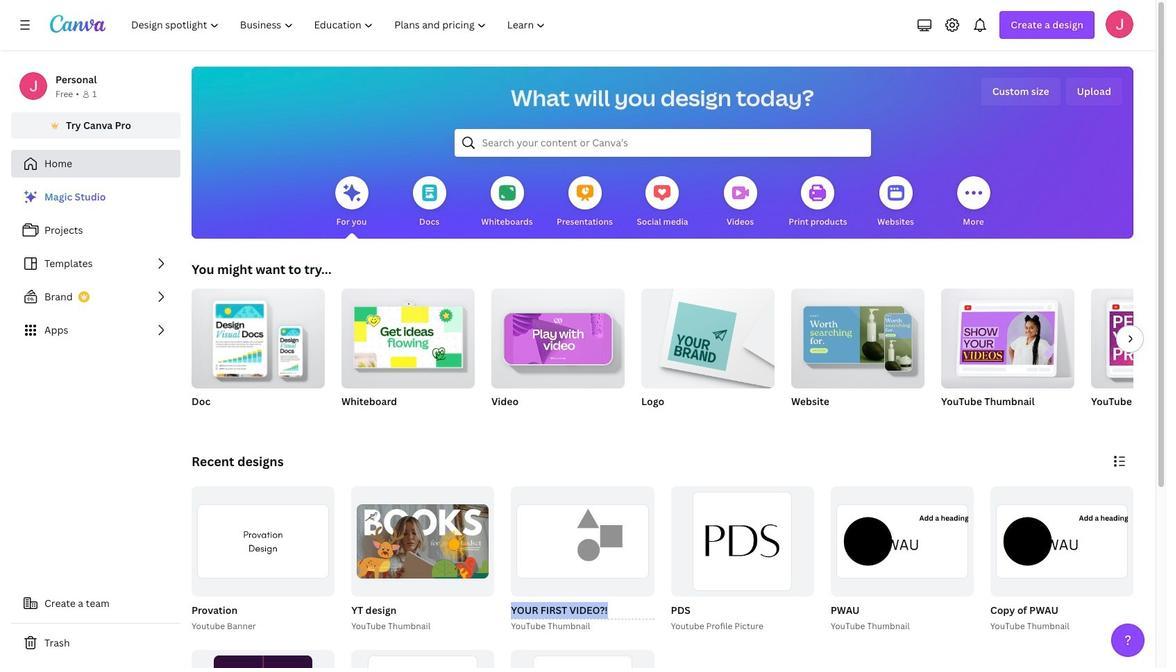 Task type: locate. For each thing, give the bounding box(es) containing it.
None search field
[[454, 129, 871, 157]]

Search search field
[[482, 130, 843, 156]]

group
[[192, 283, 325, 426], [192, 283, 325, 389], [342, 283, 475, 426], [342, 283, 475, 389], [791, 283, 925, 426], [791, 283, 925, 389], [941, 283, 1075, 426], [941, 283, 1075, 389], [491, 289, 625, 426], [641, 289, 775, 426], [1091, 289, 1166, 426], [1091, 289, 1166, 389], [189, 487, 335, 634], [192, 487, 335, 597], [349, 487, 494, 634], [351, 487, 494, 597], [508, 487, 654, 634], [668, 487, 814, 634], [671, 487, 814, 597], [828, 487, 974, 634], [831, 487, 974, 597], [988, 487, 1134, 634], [990, 487, 1134, 597], [192, 650, 335, 669], [351, 650, 494, 669], [511, 650, 654, 669]]

list
[[11, 183, 180, 344]]

None field
[[511, 602, 654, 620]]



Task type: describe. For each thing, give the bounding box(es) containing it.
top level navigation element
[[122, 11, 558, 39]]

james peterson image
[[1106, 10, 1134, 38]]



Task type: vqa. For each thing, say whether or not it's contained in the screenshot.
Top level navigation ELEMENT
yes



